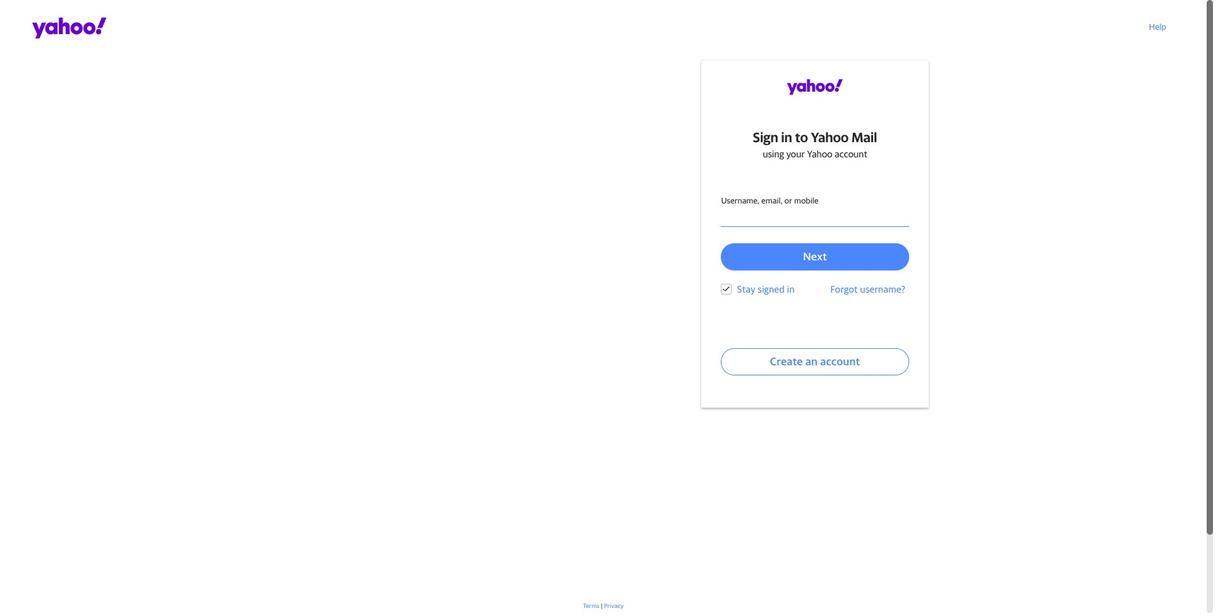 Task type: vqa. For each thing, say whether or not it's contained in the screenshot.
Prefer not to say related to PREFER NOT TO SAY option at the left bottom of the page
no



Task type: locate. For each thing, give the bounding box(es) containing it.
an account
[[806, 356, 860, 368]]

1 horizontal spatial yahoo image
[[787, 78, 844, 95]]

help link
[[1149, 21, 1167, 32]]

terms | privacy
[[583, 602, 624, 609]]

0 vertical spatial yahoo image
[[32, 16, 107, 39]]

create an account button
[[721, 348, 909, 376]]

yahoo image
[[32, 16, 107, 39], [787, 78, 844, 95]]

None submit
[[721, 243, 909, 271]]

to
[[795, 129, 808, 145]]

1 vertical spatial yahoo image
[[787, 78, 844, 95]]

terms
[[583, 602, 600, 609]]

help
[[1149, 21, 1167, 32]]

yahoo mail
[[811, 129, 877, 145]]

privacy
[[604, 602, 624, 609]]

  text field
[[721, 206, 909, 227]]

0 horizontal spatial yahoo image
[[32, 16, 107, 39]]



Task type: describe. For each thing, give the bounding box(es) containing it.
forgot username? link
[[831, 284, 906, 295]]

privacy link
[[604, 602, 624, 609]]

yahoo account
[[807, 149, 868, 160]]

your
[[787, 149, 805, 160]]

forgot username?
[[831, 284, 906, 295]]

stay signed in
[[737, 284, 795, 295]]

terms link
[[583, 602, 600, 609]]

signed in
[[758, 284, 795, 295]]

sign in to yahoo mail using your yahoo account
[[753, 129, 877, 160]]

|
[[601, 602, 603, 609]]

in
[[781, 129, 792, 145]]

stay
[[737, 284, 756, 295]]

create an account
[[770, 356, 860, 368]]

using
[[763, 149, 784, 160]]

sign
[[753, 129, 778, 145]]

create
[[770, 356, 803, 368]]



